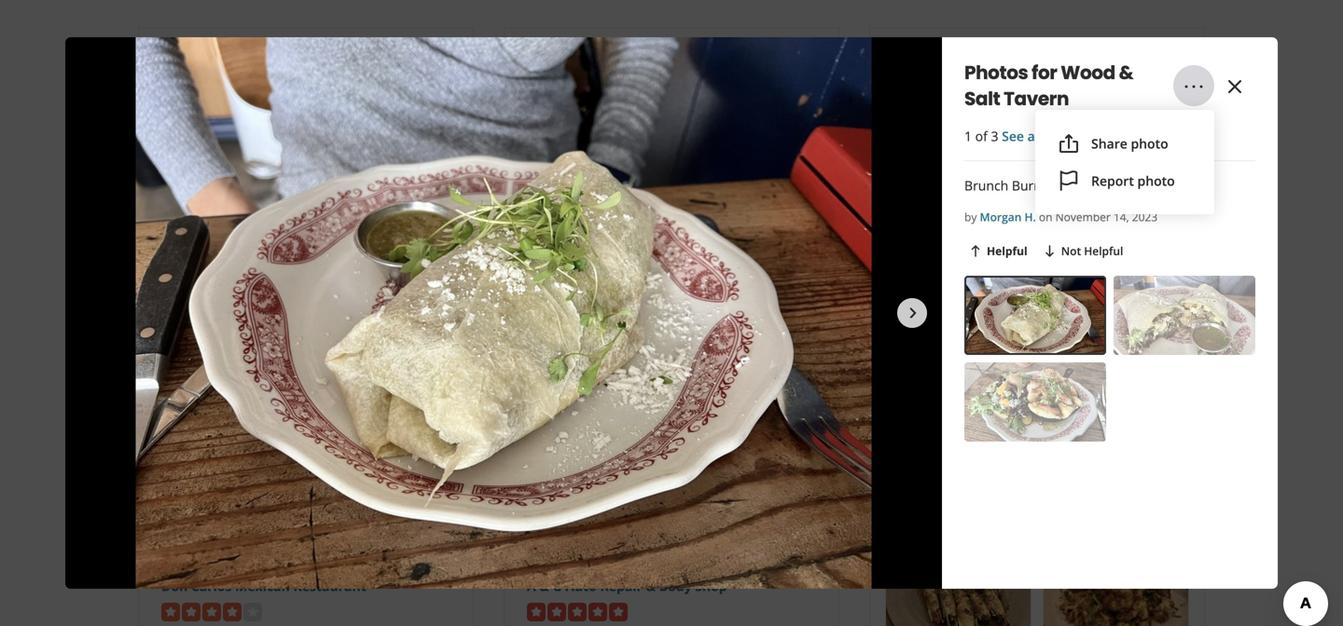 Task type: vqa. For each thing, say whether or not it's contained in the screenshot.
Added in the Morgan H. Added 4 photos
yes



Task type: describe. For each thing, give the bounding box(es) containing it.
reading
[[588, 287, 636, 305]]

morgan for morgan h. added 4 photos
[[938, 425, 995, 445]]

plus
[[557, 198, 585, 215]]

angelina for angelina g. wrote a review
[[206, 425, 271, 445]]

angelina g. link for angelina g. added 1 photo
[[206, 44, 290, 64]]

2 carlos from the top
[[191, 578, 232, 596]]

like feed item image
[[1053, 301, 1076, 323]]

a for angelina
[[247, 447, 254, 464]]

photos for morgan h. added 4 photos
[[992, 447, 1034, 464]]

review for l.
[[623, 447, 663, 464]]

g. for angelina g. wrote a review
[[275, 425, 290, 445]]

1 vertical spatial 3
[[991, 127, 999, 145]]

1 inside angelina g. added 1 photo
[[249, 66, 257, 84]]

review for g.
[[257, 447, 298, 464]]

2023
[[1132, 209, 1158, 225]]

wood & salt tavern
[[893, 100, 1020, 118]]

1 vertical spatial morgan h. link
[[980, 209, 1036, 225]]

h. for morgan h. added 3 photos
[[999, 44, 1015, 64]]

photos for morgan h. added 3 photos
[[992, 66, 1034, 84]]

don for 2nd don carlos mexican restaurant 'link' from the bottom of the page
[[161, 100, 188, 118]]

wrote for kyna
[[572, 447, 609, 464]]

kyna l. wrote a review
[[572, 425, 663, 464]]

jolissa p. link
[[572, 44, 637, 64]]

added for morgan h. added 3 photos
[[938, 66, 977, 84]]

2 don carlos mexican restaurant from the top
[[161, 578, 366, 596]]

of
[[976, 127, 988, 145]]

all
[[1028, 127, 1043, 145]]

for
[[1032, 60, 1058, 86]]

wood & salt tavern link
[[893, 100, 1182, 118]]

tavern inside photos for wood & salt tavern
[[1004, 86, 1069, 112]]

1 horizontal spatial 1
[[965, 127, 972, 145]]

16 helpful v2 image
[[968, 244, 983, 259]]

shop
[[695, 578, 727, 596]]

jolissa p. wrote a review
[[572, 44, 663, 84]]

1 of 3 see all photos
[[965, 127, 1090, 145]]

g
[[553, 578, 562, 596]]

3 inside the morgan h. added 3 photos
[[981, 66, 988, 84]]

morgan for morgan h. added 3 photos
[[938, 44, 995, 64]]

kyna l. link
[[572, 425, 626, 445]]

0 vertical spatial like feed item image
[[896, 301, 918, 323]]

photo of jolissa p. image
[[527, 45, 564, 82]]

g. for angelina g. added 1 photo
[[275, 44, 290, 64]]

jolissa
[[572, 44, 619, 64]]

1 restaurant from the top
[[293, 100, 366, 118]]

continue reading button
[[527, 287, 636, 305]]

on
[[1039, 209, 1053, 225]]

14,
[[1114, 209, 1130, 225]]

share photo button
[[1051, 125, 1200, 162]]

helpful inside button
[[1084, 243, 1124, 259]]

1 vertical spatial h.
[[1025, 209, 1036, 225]]

brunch burrito
[[965, 177, 1055, 195]]

4
[[981, 447, 988, 464]]

one
[[527, 198, 554, 215]]

& right a
[[540, 578, 549, 596]]

p.
[[623, 44, 637, 64]]

marlena
[[893, 481, 947, 498]]

5 star rating image for jolissa p.
[[527, 223, 628, 242]]

repair
[[600, 578, 643, 596]]

marlena link
[[893, 480, 1182, 499]]

1 don carlos mexican restaurant link from the top
[[161, 100, 451, 118]]

2 don carlos mexican restaurant link from the top
[[161, 578, 451, 596]]

photos
[[965, 60, 1028, 86]]

morgan h. link for morgan h. added 4 photos
[[938, 425, 1015, 445]]

wrote for angelina
[[206, 447, 243, 464]]

16 nothelpful v2 image
[[1043, 244, 1058, 259]]

review for p.
[[623, 66, 663, 84]]



Task type: locate. For each thing, give the bounding box(es) containing it.
auto
[[566, 578, 597, 596]]

1 vertical spatial 5 star rating image
[[527, 604, 628, 622]]

menu containing share photo
[[1036, 110, 1215, 215]]

2 don from the top
[[161, 578, 188, 596]]

24 close v2 image
[[1224, 76, 1247, 98]]

2 vertical spatial morgan
[[938, 425, 995, 445]]

1 vertical spatial angelina
[[206, 425, 271, 445]]

& left body
[[646, 578, 656, 596]]

photos right all
[[1046, 127, 1090, 145]]

5 star rating image down plus
[[527, 223, 628, 242]]

0 horizontal spatial wood
[[893, 100, 930, 118]]

0 vertical spatial angelina g. link
[[206, 44, 290, 64]]

1 vertical spatial don carlos mexican restaurant link
[[161, 578, 451, 596]]

brunch
[[965, 177, 1009, 195]]

restaurant
[[293, 100, 366, 118], [293, 578, 366, 596]]

added for angelina g. added 1 photo
[[206, 66, 246, 84]]

helpful button
[[965, 240, 1032, 263]]

don carlos mexican restaurant up 4 star rating image on the left bottom
[[161, 578, 366, 596]]

1
[[249, 66, 257, 84], [965, 127, 972, 145]]

4 star rating image
[[161, 604, 262, 622]]

0 vertical spatial photo of angelina g. image
[[161, 45, 199, 82]]

1 carlos from the top
[[191, 100, 232, 118]]

h. inside morgan h. added 4 photos
[[999, 425, 1015, 445]]

h. left the on
[[1025, 209, 1036, 225]]

photos inside the morgan h. added 3 photos
[[992, 66, 1034, 84]]

a
[[527, 578, 536, 596]]

1 vertical spatial 1
[[965, 127, 972, 145]]

0 vertical spatial morgan
[[938, 44, 995, 64]]

24 useful v2 image
[[536, 331, 559, 354]]

1 horizontal spatial helpful
[[1084, 243, 1124, 259]]

november
[[1056, 209, 1111, 225]]

morgan h. added 3 photos
[[938, 44, 1034, 84]]

not helpful button
[[1039, 240, 1127, 263]]

morgan h. link down "brunch burrito"
[[980, 209, 1036, 225]]

photo of angelina g. image left angelina g. wrote a review
[[161, 426, 199, 463]]

tavern
[[1004, 86, 1069, 112], [975, 100, 1020, 118]]

helpful right not on the top right
[[1084, 243, 1124, 259]]

a for kyna
[[613, 447, 620, 464]]

helpful inside button
[[987, 243, 1028, 259]]

&
[[1119, 60, 1134, 86], [933, 100, 943, 118], [540, 578, 549, 596], [646, 578, 656, 596]]

morgan h. link for morgan h. added 3 photos
[[938, 44, 1015, 64]]

carlos
[[191, 100, 232, 118], [191, 578, 232, 596]]

1 vertical spatial morgan
[[980, 209, 1022, 225]]

1 horizontal spatial 3
[[991, 127, 999, 145]]

don carlos mexican restaurant
[[161, 100, 366, 118], [161, 578, 366, 596]]

0 vertical spatial don carlos mexican restaurant
[[161, 100, 366, 118]]

1 helpful from the left
[[987, 243, 1028, 259]]

angelina for angelina g. added 1 photo
[[206, 44, 271, 64]]

salt inside wood & salt tavern link
[[947, 100, 971, 118]]

photo of angelina g. image
[[161, 45, 199, 82], [161, 426, 199, 463]]

1 vertical spatial don
[[161, 578, 188, 596]]

1 horizontal spatial like feed item image
[[896, 301, 918, 323]]

0 vertical spatial 1
[[249, 66, 257, 84]]

1 vertical spatial carlos
[[191, 578, 232, 596]]

1 angelina g. link from the top
[[206, 44, 290, 64]]

24 flag v2 image
[[1058, 170, 1080, 192]]

tavern up 'of'
[[975, 100, 1020, 118]]

photos right 4
[[992, 447, 1034, 464]]

2 vertical spatial photos
[[992, 447, 1034, 464]]

1 5 star rating image from the top
[[527, 223, 628, 242]]

1 g. from the top
[[275, 44, 290, 64]]

wood inside photos for wood & salt tavern
[[1061, 60, 1116, 86]]

wrote
[[572, 66, 609, 84], [206, 447, 243, 464], [572, 447, 609, 464]]

1 photo of angelina g. image from the top
[[161, 45, 199, 82]]

kyna
[[572, 425, 609, 445]]

0 vertical spatial 3
[[981, 66, 988, 84]]

1 vertical spatial angelina g. link
[[206, 425, 290, 445]]

g. inside angelina g. wrote a review
[[275, 425, 290, 445]]

body
[[659, 578, 692, 596]]

open photo lightbox image
[[886, 134, 1031, 291], [1044, 134, 1189, 291], [886, 515, 1031, 627], [1044, 515, 1189, 627]]

like feed item image
[[896, 301, 918, 323], [160, 334, 182, 356]]

0 vertical spatial angelina
[[206, 44, 271, 64]]

1 vertical spatial like feed item image
[[160, 334, 182, 356]]

review inside angelina g. wrote a review
[[257, 447, 298, 464]]

photo of angelina g. image left angelina g. added 1 photo on the top left
[[161, 45, 199, 82]]

mexican for second don carlos mexican restaurant 'link' from the top of the page
[[235, 578, 290, 596]]

0 vertical spatial 5 star rating image
[[527, 223, 628, 242]]

mexican up 4 star rating image on the left bottom
[[235, 578, 290, 596]]

mexican down angelina g. added 1 photo on the top left
[[235, 100, 290, 118]]

1 vertical spatial wood
[[893, 100, 930, 118]]

a inside angelina g. wrote a review
[[247, 447, 254, 464]]

1 vertical spatial mexican
[[235, 578, 290, 596]]

menu image
[[1183, 76, 1205, 98]]

photo
[[260, 66, 296, 84], [1131, 135, 1169, 153], [1138, 172, 1175, 190]]

review inside jolissa p. wrote a review
[[623, 66, 663, 84]]

1 vertical spatial restaurant
[[293, 578, 366, 596]]

0 horizontal spatial helpful
[[987, 243, 1028, 259]]

morgan h. added 4 photos
[[938, 425, 1034, 464]]

angelina g. link
[[206, 44, 290, 64], [206, 425, 290, 445]]

1 don from the top
[[161, 100, 188, 118]]

l.
[[613, 425, 626, 445]]

0 vertical spatial h.
[[999, 44, 1015, 64]]

wrote for jolissa
[[572, 66, 609, 84]]

wrote inside jolissa p. wrote a review
[[572, 66, 609, 84]]

mexican
[[235, 100, 290, 118], [235, 578, 290, 596]]

24 share v2 image
[[1058, 132, 1080, 155]]

a & g auto repair & body shop link
[[527, 578, 816, 596]]

photos for wood & salt tavern
[[965, 60, 1134, 112]]

0 vertical spatial morgan h. link
[[938, 44, 1015, 64]]

3 up wood & salt tavern
[[981, 66, 988, 84]]

& inside wood & salt tavern link
[[933, 100, 943, 118]]

h.
[[999, 44, 1015, 64], [1025, 209, 1036, 225], [999, 425, 1015, 445]]

photo of kyna l. image
[[527, 426, 564, 463]]

helpful
[[987, 243, 1028, 259], [1084, 243, 1124, 259]]

morgan inside the morgan h. added 3 photos
[[938, 44, 995, 64]]

photo of angelina g. image for angelina g. wrote a review
[[161, 426, 199, 463]]

3 right 'of'
[[991, 127, 999, 145]]

0 horizontal spatial 1
[[249, 66, 257, 84]]

2 angelina g. link from the top
[[206, 425, 290, 445]]

2 5 star rating image from the top
[[527, 604, 628, 622]]

1 angelina from the top
[[206, 44, 271, 64]]

2 restaurant from the top
[[293, 578, 366, 596]]

0 vertical spatial photo
[[260, 66, 296, 84]]

added inside the morgan h. added 3 photos
[[938, 66, 977, 84]]

morgan h. link
[[938, 44, 1015, 64], [980, 209, 1036, 225], [938, 425, 1015, 445]]

added for morgan h. added 4 photos
[[938, 447, 977, 464]]

added inside morgan h. added 4 photos
[[938, 447, 977, 464]]

morgan up wood & salt tavern
[[938, 44, 995, 64]]

carlos up 4 star rating image on the left bottom
[[191, 578, 232, 596]]

1 vertical spatial photo of angelina g. image
[[161, 426, 199, 463]]

carlos down angelina g. added 1 photo on the top left
[[191, 100, 232, 118]]

0 vertical spatial wood
[[1061, 60, 1116, 86]]

h. inside the morgan h. added 3 photos
[[999, 44, 1015, 64]]

5 star rating image for kyna l.
[[527, 604, 628, 622]]

2 vertical spatial photo
[[1138, 172, 1175, 190]]

photos inside morgan h. added 4 photos
[[992, 447, 1034, 464]]

1 vertical spatial photo
[[1131, 135, 1169, 153]]

don
[[161, 100, 188, 118], [161, 578, 188, 596]]

0 vertical spatial photos
[[992, 66, 1034, 84]]

2 vertical spatial morgan h. link
[[938, 425, 1015, 445]]

don carlos mexican restaurant link
[[161, 100, 451, 118], [161, 578, 451, 596]]

h. for morgan h. added 4 photos
[[999, 425, 1015, 445]]

review inside kyna l. wrote a review
[[623, 447, 663, 464]]

a for jolissa
[[613, 66, 620, 84]]

not helpful
[[1062, 243, 1124, 259]]

angelina g. added 1 photo
[[206, 44, 296, 84]]

2 vertical spatial h.
[[999, 425, 1015, 445]]

by
[[965, 209, 977, 225]]

1 mexican from the top
[[235, 100, 290, 118]]

one plus nail
[[527, 198, 614, 215]]

morgan h. link up wood & salt tavern
[[938, 44, 1015, 64]]

2 angelina from the top
[[206, 425, 271, 445]]

a inside kyna l. wrote a review
[[613, 447, 620, 464]]

0 vertical spatial restaurant
[[293, 100, 366, 118]]

2 mexican from the top
[[235, 578, 290, 596]]

1 vertical spatial g.
[[275, 425, 290, 445]]

5 star rating image
[[527, 223, 628, 242], [527, 604, 628, 622]]

burrito
[[1012, 177, 1055, 195]]

wrote inside kyna l. wrote a review
[[572, 447, 609, 464]]

morgan inside morgan h. added 4 photos
[[938, 425, 995, 445]]

share
[[1092, 135, 1128, 153]]

24 funny v2 image
[[600, 331, 622, 354]]

angelina inside angelina g. added 1 photo
[[206, 44, 271, 64]]

g.
[[275, 44, 290, 64], [275, 425, 290, 445]]

tavern up all
[[1004, 86, 1069, 112]]

salt inside photos for wood & salt tavern
[[965, 86, 1000, 112]]

photo of angelina g. image for angelina g. added 1 photo
[[161, 45, 199, 82]]

a inside jolissa p. wrote a review
[[613, 66, 620, 84]]

& down the morgan h. added 3 photos
[[933, 100, 943, 118]]

mexican for 2nd don carlos mexican restaurant 'link' from the bottom of the page
[[235, 100, 290, 118]]

g. inside angelina g. added 1 photo
[[275, 44, 290, 64]]

0 vertical spatial carlos
[[191, 100, 232, 118]]

0 horizontal spatial like feed item image
[[160, 334, 182, 356]]

photos up wood & salt tavern link
[[992, 66, 1034, 84]]

salt
[[965, 86, 1000, 112], [947, 100, 971, 118]]

angelina inside angelina g. wrote a review
[[206, 425, 271, 445]]

angelina
[[206, 44, 271, 64], [206, 425, 271, 445]]

& inside photos for wood & salt tavern
[[1119, 60, 1134, 86]]

morgan right by
[[980, 209, 1022, 225]]

photo for report
[[1138, 172, 1175, 190]]

continue reading
[[527, 287, 636, 305]]

morgan
[[938, 44, 995, 64], [980, 209, 1022, 225], [938, 425, 995, 445]]

added inside angelina g. added 1 photo
[[206, 66, 246, 84]]

review
[[623, 66, 663, 84], [257, 447, 298, 464], [623, 447, 663, 464]]

photo for share
[[1131, 135, 1169, 153]]

by morgan h. on november 14, 2023
[[965, 209, 1158, 225]]

a & g auto repair & body shop
[[527, 578, 727, 596]]

morgan up 4
[[938, 425, 995, 445]]

added
[[206, 66, 246, 84], [938, 66, 977, 84], [938, 447, 977, 464]]

helpful right 16 helpful v2 "icon"
[[987, 243, 1028, 259]]

h. up marlena link
[[999, 425, 1015, 445]]

menu
[[1036, 110, 1215, 215]]

continue
[[527, 287, 585, 305]]

0 horizontal spatial 3
[[981, 66, 988, 84]]

report photo button
[[1051, 162, 1200, 200]]

& left 'menu' image
[[1119, 60, 1134, 86]]

wood
[[1061, 60, 1116, 86], [893, 100, 930, 118]]

wrote inside angelina g. wrote a review
[[206, 447, 243, 464]]

photo inside angelina g. added 1 photo
[[260, 66, 296, 84]]

share photo
[[1092, 135, 1169, 153]]

one plus nail link
[[527, 197, 816, 216]]

angelina g. wrote a review
[[206, 425, 298, 464]]

morgan h. link up 4
[[938, 425, 1015, 445]]

1 don carlos mexican restaurant from the top
[[161, 100, 366, 118]]

angelina g. link for angelina g. wrote a review
[[206, 425, 290, 445]]

5 star rating image down auto
[[527, 604, 628, 622]]

don for second don carlos mexican restaurant 'link' from the top of the page
[[161, 578, 188, 596]]

1 horizontal spatial wood
[[1061, 60, 1116, 86]]

salt down the morgan h. added 3 photos
[[965, 86, 1000, 112]]

see all photos link
[[1002, 127, 1090, 145]]

not
[[1062, 243, 1082, 259]]

see
[[1002, 127, 1024, 145]]

3
[[981, 66, 988, 84], [991, 127, 999, 145]]

1 vertical spatial don carlos mexican restaurant
[[161, 578, 366, 596]]

24 cool v2 image
[[663, 331, 686, 354]]

report
[[1092, 172, 1134, 190]]

0 vertical spatial mexican
[[235, 100, 290, 118]]

nail
[[588, 198, 614, 215]]

salt down photos
[[947, 100, 971, 118]]

0 vertical spatial g.
[[275, 44, 290, 64]]

2 photo of angelina g. image from the top
[[161, 426, 199, 463]]

0 vertical spatial don carlos mexican restaurant link
[[161, 100, 451, 118]]

a
[[613, 66, 620, 84], [247, 447, 254, 464], [613, 447, 620, 464]]

24 chevron right v2 image
[[902, 302, 925, 325]]

2 g. from the top
[[275, 425, 290, 445]]

don carlos mexican restaurant down angelina g. added 1 photo on the top left
[[161, 100, 366, 118]]

report photo
[[1092, 172, 1175, 190]]

0 vertical spatial don
[[161, 100, 188, 118]]

1 vertical spatial photos
[[1046, 127, 1090, 145]]

photos
[[992, 66, 1034, 84], [1046, 127, 1090, 145], [992, 447, 1034, 464]]

h. left for
[[999, 44, 1015, 64]]

2 helpful from the left
[[1084, 243, 1124, 259]]



